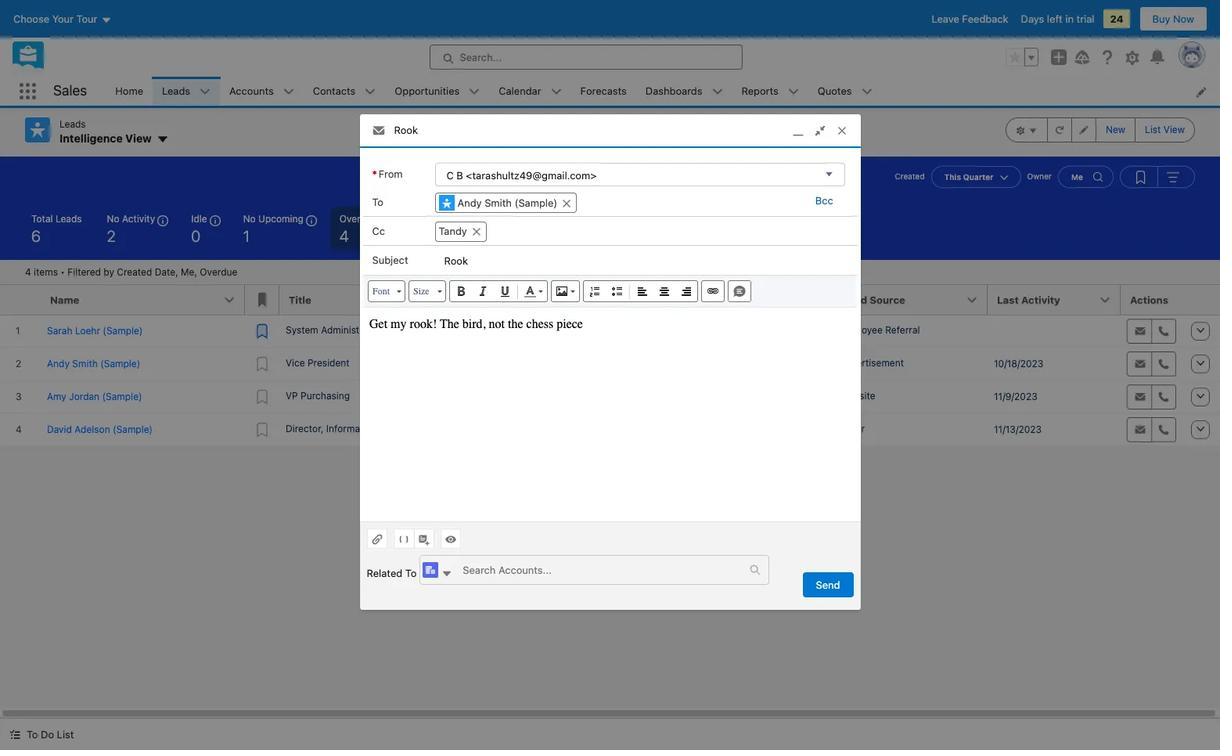 Task type: locate. For each thing, give the bounding box(es) containing it.
leads inside list item
[[162, 84, 190, 97]]

date,
[[155, 266, 178, 278]]

text default image
[[562, 198, 573, 209], [750, 564, 761, 575], [442, 568, 453, 579], [9, 729, 20, 740]]

<tarashultz49@gmail.com>
[[466, 169, 597, 181]]

text default image right accounts image
[[442, 568, 453, 579]]

smith
[[485, 196, 512, 209]]

1 vertical spatial group
[[1006, 117, 1196, 143]]

leads up intelligence
[[60, 118, 86, 130]]

no for 2
[[107, 213, 119, 224]]

lead for lead source
[[843, 293, 868, 306]]

items
[[34, 266, 58, 278]]

0 vertical spatial 4
[[340, 227, 349, 245]]

4 items • filtered by created date, me, overdue status
[[25, 266, 238, 278]]

to inside button
[[27, 728, 38, 741]]

Cc text field
[[490, 224, 841, 240]]

view inside list view button
[[1164, 124, 1185, 135]]

1 horizontal spatial upcoming
[[474, 213, 519, 224]]

4 inside overdue 4
[[340, 227, 349, 245]]

accounts image
[[423, 562, 439, 578]]

1 no from the left
[[107, 213, 119, 224]]

0 horizontal spatial upcoming
[[258, 213, 304, 224]]

activity right "last"
[[1022, 293, 1061, 306]]

0 vertical spatial list
[[1146, 124, 1162, 135]]

b
[[457, 169, 463, 181]]

reports
[[742, 84, 779, 97]]

calendar list item
[[490, 77, 571, 106]]

0 horizontal spatial 0
[[191, 227, 201, 245]]

1 horizontal spatial lead
[[843, 293, 868, 306]]

key performance indicators group
[[0, 206, 1221, 260]]

0
[[191, 227, 201, 245], [474, 227, 483, 245]]

2 lead from the left
[[843, 293, 868, 306]]

trial
[[1077, 13, 1095, 25]]

1 horizontal spatial 1
[[592, 324, 596, 336]]

group
[[1006, 48, 1039, 67], [1006, 117, 1196, 143], [1120, 166, 1196, 188]]

0 right tandy
[[474, 227, 483, 245]]

view
[[1164, 124, 1185, 135], [125, 132, 152, 145]]

administrator
[[321, 324, 381, 336]]

0 vertical spatial to
[[372, 195, 384, 208]]

1 right inc.
[[592, 324, 596, 336]]

1 inside grid
[[592, 324, 596, 336]]

technology
[[380, 422, 431, 434]]

due
[[402, 213, 420, 224]]

vp
[[286, 390, 298, 401]]

to
[[372, 195, 384, 208], [405, 567, 417, 580], [27, 728, 38, 741]]

me button
[[1059, 166, 1114, 188]]

cc
[[372, 224, 385, 237]]

to for to
[[372, 195, 384, 208]]

0 vertical spatial activity
[[122, 213, 155, 224]]

0 horizontal spatial overdue
[[200, 266, 238, 278]]

me,
[[181, 266, 197, 278]]

1 vertical spatial activity
[[1022, 293, 1061, 306]]

dashboards
[[646, 84, 703, 97]]

created right by
[[117, 266, 152, 278]]

dashboards link
[[636, 77, 712, 106]]

1 horizontal spatial view
[[1164, 124, 1185, 135]]

grid
[[0, 285, 1221, 447]]

1 horizontal spatial overdue
[[340, 213, 377, 224]]

overdue up cc
[[340, 213, 377, 224]]

0 horizontal spatial to
[[27, 728, 38, 741]]

days left in trial
[[1021, 13, 1095, 25]]

cc element
[[435, 221, 841, 245]]

lead inside 'button'
[[843, 293, 868, 306]]

due today
[[402, 213, 449, 224]]

total
[[31, 213, 53, 224]]

4 left items
[[25, 266, 31, 278]]

2 vertical spatial leads
[[56, 213, 82, 224]]

list
[[1146, 124, 1162, 135], [57, 728, 74, 741]]

lead for lead status
[[721, 293, 745, 306]]

vice
[[286, 357, 305, 368]]

calendar link
[[490, 77, 551, 106]]

0 vertical spatial leads
[[162, 84, 190, 97]]

1 horizontal spatial no
[[243, 213, 256, 224]]

activity for no activity
[[122, 213, 155, 224]]

•
[[61, 266, 65, 278]]

activity inside key performance indicators group
[[122, 213, 155, 224]]

andy
[[458, 196, 482, 209]]

To text field
[[580, 195, 791, 211]]

quotes
[[818, 84, 852, 97]]

upcoming down smith
[[474, 213, 519, 224]]

name button
[[41, 285, 245, 314]]

now
[[1174, 13, 1195, 25]]

do
[[41, 728, 54, 741]]

overdue inside key performance indicators group
[[340, 213, 377, 224]]

1 lead from the left
[[721, 293, 745, 306]]

new
[[1106, 124, 1126, 135]]

2 horizontal spatial to
[[405, 567, 417, 580]]

list right the new
[[1146, 124, 1162, 135]]

buy now
[[1153, 13, 1195, 25]]

0 horizontal spatial activity
[[122, 213, 155, 224]]

0 vertical spatial created
[[895, 171, 925, 181]]

title cell
[[280, 285, 526, 315]]

text default image left do
[[9, 729, 20, 740]]

action image
[[1184, 285, 1221, 314]]

to do list
[[27, 728, 74, 741]]

no upcoming
[[243, 213, 304, 224]]

c b <tarashultz49@gmail.com> button
[[435, 163, 845, 186]]

bcc button
[[812, 194, 838, 207]]

view for list view
[[1164, 124, 1185, 135]]

idle
[[191, 213, 207, 224]]

to left accounts image
[[405, 567, 417, 580]]

1 vertical spatial to
[[405, 567, 417, 580]]

cell
[[712, 314, 834, 347], [988, 314, 1121, 347], [526, 347, 712, 380], [712, 347, 834, 380], [526, 380, 712, 413], [712, 380, 834, 413], [526, 413, 712, 446], [712, 413, 834, 446]]

action cell
[[1184, 285, 1221, 315]]

no right idle
[[243, 213, 256, 224]]

this
[[945, 172, 962, 181]]

source
[[870, 293, 906, 306]]

quarter
[[964, 172, 994, 181]]

created left this
[[895, 171, 925, 181]]

new button
[[1096, 117, 1136, 143]]

1 vertical spatial overdue
[[200, 266, 238, 278]]

lead left status
[[721, 293, 745, 306]]

0 horizontal spatial 4
[[25, 266, 31, 278]]

advertisement
[[840, 357, 904, 368]]

list right do
[[57, 728, 74, 741]]

forecasts
[[581, 84, 627, 97]]

0 for idle
[[191, 227, 201, 245]]

other
[[840, 422, 865, 434]]

this quarter button
[[932, 166, 1021, 188]]

group down list view button on the top
[[1120, 166, 1196, 188]]

buy now button
[[1140, 6, 1208, 31]]

intelligence view
[[60, 132, 152, 145]]

0 vertical spatial 1
[[243, 227, 250, 245]]

employee referral
[[840, 324, 920, 336]]

feedback
[[963, 13, 1009, 25]]

home link
[[106, 77, 153, 106]]

this quarter
[[945, 172, 994, 181]]

contacts link
[[304, 77, 365, 106]]

lead up employee on the top
[[843, 293, 868, 306]]

0 vertical spatial overdue
[[340, 213, 377, 224]]

medlife, inc. 1
[[532, 324, 596, 336]]

0 horizontal spatial no
[[107, 213, 119, 224]]

vice president
[[286, 357, 350, 368]]

send button
[[803, 572, 854, 597]]

list
[[106, 77, 1221, 106]]

to left do
[[27, 728, 38, 741]]

inc.
[[573, 324, 589, 336]]

activity
[[122, 213, 155, 224], [1022, 293, 1061, 306]]

upcoming
[[258, 213, 304, 224], [474, 213, 519, 224]]

1 down no upcoming
[[243, 227, 250, 245]]

leads right "home"
[[162, 84, 190, 97]]

1 horizontal spatial 4
[[340, 227, 349, 245]]

2 vertical spatial to
[[27, 728, 38, 741]]

1 vertical spatial 1
[[592, 324, 596, 336]]

home
[[115, 84, 143, 97]]

list inside group
[[1146, 124, 1162, 135]]

1 vertical spatial list
[[57, 728, 74, 741]]

0 horizontal spatial created
[[117, 266, 152, 278]]

activity inside button
[[1022, 293, 1061, 306]]

lead inside button
[[721, 293, 745, 306]]

1
[[243, 227, 250, 245], [592, 324, 596, 336]]

0 horizontal spatial lead
[[721, 293, 745, 306]]

1 vertical spatial 4
[[25, 266, 31, 278]]

1 horizontal spatial to
[[372, 195, 384, 208]]

left
[[1048, 13, 1063, 25]]

leads inside total leads 6
[[56, 213, 82, 224]]

rook
[[394, 124, 418, 136]]

group down days
[[1006, 48, 1039, 67]]

1 horizontal spatial 0
[[474, 227, 483, 245]]

2 0 from the left
[[474, 227, 483, 245]]

11/9/2023
[[994, 390, 1038, 402]]

group up the me button
[[1006, 117, 1196, 143]]

to down *
[[372, 195, 384, 208]]

name
[[50, 293, 79, 306]]

lead
[[721, 293, 745, 306], [843, 293, 868, 306]]

0 down idle
[[191, 227, 201, 245]]

0 vertical spatial group
[[1006, 48, 1039, 67]]

last activity cell
[[988, 285, 1121, 315]]

activity up '4 items • filtered by created date, me, overdue' status
[[122, 213, 155, 224]]

4 left cc
[[340, 227, 349, 245]]

0 horizontal spatial 1
[[243, 227, 250, 245]]

leads list item
[[153, 77, 220, 106]]

accounts
[[230, 84, 274, 97]]

text default image
[[471, 227, 482, 238]]

contacts list item
[[304, 77, 386, 106]]

no activity
[[107, 213, 155, 224]]

view right the new
[[1164, 124, 1185, 135]]

1 horizontal spatial list
[[1146, 124, 1162, 135]]

2 upcoming from the left
[[474, 213, 519, 224]]

1 inside key performance indicators group
[[243, 227, 250, 245]]

overdue right me,
[[200, 266, 238, 278]]

1 horizontal spatial activity
[[1022, 293, 1061, 306]]

to for to do list
[[27, 728, 38, 741]]

medlife,
[[532, 324, 571, 336]]

today
[[423, 213, 449, 224]]

leads right total
[[56, 213, 82, 224]]

2 no from the left
[[243, 213, 256, 224]]

no up 2
[[107, 213, 119, 224]]

created
[[895, 171, 925, 181], [117, 266, 152, 278]]

4
[[340, 227, 349, 245], [25, 266, 31, 278]]

actions cell
[[1121, 285, 1184, 315]]

upcoming left overdue 4
[[258, 213, 304, 224]]

1 0 from the left
[[191, 227, 201, 245]]

name cell
[[41, 285, 245, 315]]

0 horizontal spatial view
[[125, 132, 152, 145]]

c
[[447, 169, 454, 181]]

intelligence
[[60, 132, 123, 145]]

view right intelligence
[[125, 132, 152, 145]]

search...
[[460, 51, 502, 63]]



Task type: describe. For each thing, give the bounding box(es) containing it.
opportunities list item
[[386, 77, 490, 106]]

andy smith (sample) link
[[435, 193, 577, 213]]

system administrator
[[286, 324, 381, 336]]

no for 1
[[243, 213, 256, 224]]

row number image
[[0, 285, 41, 314]]

leave feedback
[[932, 13, 1009, 25]]

system
[[286, 324, 319, 336]]

company cell
[[526, 285, 712, 315]]

company
[[536, 293, 583, 306]]

due today button
[[393, 206, 458, 250]]

text default image right (sample)
[[562, 198, 573, 209]]

leads link
[[153, 77, 200, 106]]

owner
[[1028, 171, 1052, 181]]

to do list button
[[0, 719, 83, 750]]

last activity button
[[988, 285, 1121, 314]]

employee
[[840, 324, 883, 336]]

calendar
[[499, 84, 542, 97]]

to element
[[435, 192, 841, 216]]

vp purchasing
[[286, 390, 350, 401]]

lead image
[[439, 196, 455, 211]]

in
[[1066, 13, 1074, 25]]

days
[[1021, 13, 1045, 25]]

tandy
[[439, 225, 467, 238]]

subject
[[372, 254, 408, 267]]

buy
[[1153, 13, 1171, 25]]

0 horizontal spatial list
[[57, 728, 74, 741]]

rook dialog
[[360, 115, 861, 610]]

lead source cell
[[834, 285, 988, 315]]

contacts
[[313, 84, 356, 97]]

lead source button
[[834, 285, 988, 314]]

Search Accounts... text field
[[454, 556, 750, 584]]

president
[[308, 357, 350, 368]]

company button
[[526, 285, 712, 314]]

*
[[372, 167, 377, 180]]

text default image inside to do list button
[[9, 729, 20, 740]]

bcc
[[816, 194, 834, 207]]

opportunities
[[395, 84, 460, 97]]

1 horizontal spatial created
[[895, 171, 925, 181]]

opportunities link
[[386, 77, 469, 106]]

total leads 6
[[31, 213, 82, 245]]

search... button
[[429, 45, 743, 70]]

24
[[1111, 13, 1124, 25]]

related to
[[367, 567, 417, 580]]

1 vertical spatial created
[[117, 266, 152, 278]]

by
[[104, 266, 114, 278]]

list view
[[1146, 124, 1185, 135]]

6
[[31, 227, 41, 245]]

4 items • filtered by created date, me, overdue
[[25, 266, 238, 278]]

activity for last activity
[[1022, 293, 1061, 306]]

10/18/2023
[[994, 357, 1044, 369]]

overdue 4
[[340, 213, 377, 245]]

0 for upcoming
[[474, 227, 483, 245]]

text default image left send button at the bottom of the page
[[750, 564, 761, 575]]

lead status
[[721, 293, 781, 306]]

row number cell
[[0, 285, 41, 315]]

11/13/2023
[[994, 423, 1042, 435]]

related
[[367, 567, 403, 580]]

1 vertical spatial leads
[[60, 118, 86, 130]]

2
[[107, 227, 116, 245]]

accounts list item
[[220, 77, 304, 106]]

purchasing
[[301, 390, 350, 401]]

filtered
[[68, 266, 101, 278]]

list containing home
[[106, 77, 1221, 106]]

reports link
[[733, 77, 788, 106]]

referral
[[886, 324, 920, 336]]

2 vertical spatial group
[[1120, 166, 1196, 188]]

actions
[[1131, 293, 1169, 306]]

website
[[840, 390, 876, 401]]

lead status cell
[[712, 285, 834, 315]]

andy smith (sample)
[[458, 196, 558, 209]]

grid containing name
[[0, 285, 1221, 447]]

status
[[748, 293, 781, 306]]

lead view settings image
[[1006, 117, 1048, 143]]

reports list item
[[733, 77, 809, 106]]

quotes list item
[[809, 77, 882, 106]]

1 upcoming from the left
[[258, 213, 304, 224]]

director, information technology
[[286, 422, 431, 434]]

group containing new
[[1006, 117, 1196, 143]]

me
[[1072, 172, 1084, 181]]

leave feedback link
[[932, 13, 1009, 25]]

important cell
[[245, 285, 280, 315]]

title button
[[280, 285, 526, 314]]

information
[[326, 422, 377, 434]]

Subject text field
[[435, 247, 845, 275]]

sales
[[53, 82, 87, 99]]

accounts link
[[220, 77, 283, 106]]

director,
[[286, 422, 324, 434]]

leave
[[932, 13, 960, 25]]

dashboards list item
[[636, 77, 733, 106]]

view for intelligence view
[[125, 132, 152, 145]]



Task type: vqa. For each thing, say whether or not it's contained in the screenshot.
Employee
yes



